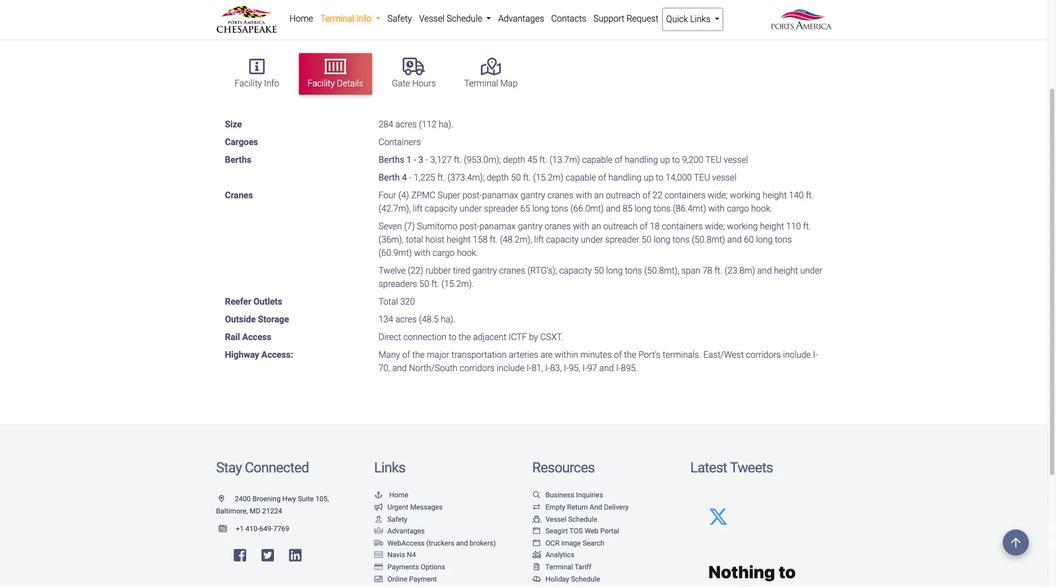 Task type: locate. For each thing, give the bounding box(es) containing it.
+1 410-649-7769
[[236, 525, 289, 533]]

holiday
[[546, 576, 569, 584]]

empty
[[546, 504, 566, 512]]

2 horizontal spatial to
[[672, 155, 680, 165]]

2 berths from the left
[[379, 155, 404, 165]]

post- inside four (4) zpmc super post-panamax gantry cranes with an outreach of 22 containers wide; working height 140 ft. (42.7m), lift capacity under spreader 65 long tons (66.0mt) and 85 long tons (86.4mt) with cargo hook.
[[462, 190, 482, 201]]

hand receiving image
[[374, 529, 383, 536]]

1 vertical spatial post-
[[460, 221, 480, 232]]

web
[[585, 528, 599, 536]]

facility left details at left top
[[308, 78, 335, 89]]

an up (66.0mt)
[[594, 190, 604, 201]]

terminal
[[291, 7, 325, 17], [320, 13, 354, 24], [464, 78, 498, 89], [546, 564, 573, 572]]

outreach up '85'
[[606, 190, 641, 201]]

(953.0m);
[[464, 155, 501, 165]]

teu down 9,200
[[694, 172, 710, 183]]

an
[[594, 190, 604, 201], [592, 221, 601, 232]]

1 vertical spatial schedule
[[568, 516, 597, 524]]

empty return and delivery link
[[532, 504, 629, 512]]

0 vertical spatial corridors
[[746, 350, 781, 360]]

gantry inside four (4) zpmc super post-panamax gantry cranes with an outreach of 22 containers wide; working height 140 ft. (42.7m), lift capacity under spreader 65 long tons (66.0mt) and 85 long tons (86.4mt) with cargo hook.
[[521, 190, 545, 201]]

2 horizontal spatial info
[[356, 13, 372, 24]]

hwy
[[282, 496, 296, 504]]

2 horizontal spatial the
[[624, 350, 636, 360]]

0 horizontal spatial berths
[[225, 155, 251, 165]]

1 vertical spatial ha).
[[441, 314, 456, 325]]

1 vertical spatial vessel
[[712, 172, 737, 183]]

vessel up information.
[[419, 13, 445, 24]]

0 vertical spatial safety link
[[384, 8, 416, 30]]

handling up '85'
[[609, 172, 642, 183]]

vessel schedule up seagirt tos web portal link
[[546, 516, 597, 524]]

1 vertical spatial vessel schedule link
[[532, 516, 597, 524]]

gantry right tired
[[472, 266, 497, 276]]

- right 3 at left
[[426, 155, 428, 165]]

outreach inside four (4) zpmc super post-panamax gantry cranes with an outreach of 22 containers wide; working height 140 ft. (42.7m), lift capacity under spreader 65 long tons (66.0mt) and 85 long tons (86.4mt) with cargo hook.
[[606, 190, 641, 201]]

facility info
[[235, 78, 279, 89]]

1 vertical spatial seagirt
[[546, 528, 568, 536]]

1 horizontal spatial to
[[656, 172, 664, 183]]

depth down (953.0m);
[[487, 172, 509, 183]]

1 horizontal spatial advantages link
[[495, 8, 548, 30]]

an inside four (4) zpmc super post-panamax gantry cranes with an outreach of 22 containers wide; working height 140 ft. (42.7m), lift capacity under spreader 65 long tons (66.0mt) and 85 long tons (86.4mt) with cargo hook.
[[594, 190, 604, 201]]

0 horizontal spatial to
[[449, 332, 457, 343]]

links up anchor image
[[374, 460, 405, 476]]

height left 140 at right top
[[763, 190, 787, 201]]

options
[[421, 564, 445, 572]]

spreader down '85'
[[605, 234, 640, 245]]

vessel schedule link
[[416, 8, 495, 30], [532, 516, 597, 524]]

home up please
[[225, 7, 249, 17]]

advantages link up webaccess
[[374, 528, 425, 536]]

to up the major
[[449, 332, 457, 343]]

the up transportation
[[459, 332, 471, 343]]

0 horizontal spatial vessel schedule
[[419, 13, 485, 24]]

1 horizontal spatial the
[[459, 332, 471, 343]]

access
[[242, 332, 271, 343]]

connection
[[404, 332, 447, 343]]

seagirt terminal info
[[261, 7, 342, 17]]

twelve (22) rubber tired gantry cranes (rtg's); capacity 50 long tons (50.8mt), span 78 ft. (23.8m) and height under spreaders 50 ft. (15.2m).
[[379, 266, 823, 289]]

safety down urgent
[[388, 516, 407, 524]]

- right 4
[[409, 172, 412, 183]]

linkedin image
[[289, 549, 302, 564]]

analytics link
[[532, 552, 575, 560]]

1 vertical spatial cargo
[[433, 248, 455, 258]]

corridors down transportation
[[460, 363, 495, 374]]

0 vertical spatial an
[[594, 190, 604, 201]]

1
[[407, 155, 412, 165]]

advantages up webaccess
[[388, 528, 425, 536]]

acres up containers
[[396, 119, 417, 130]]

suite
[[298, 496, 314, 504]]

panamax
[[482, 190, 519, 201], [480, 221, 516, 232]]

seagirt up the ocr
[[546, 528, 568, 536]]

up
[[660, 155, 670, 165], [644, 172, 654, 183]]

advantages left the contacts
[[498, 13, 544, 24]]

and right (23.8m)
[[757, 266, 772, 276]]

0 vertical spatial seagirt
[[261, 7, 289, 17]]

long down seven (7) sumitomo post-panamax gantry cranes with an outreach of 18 containers wide; working height 110 ft. (36m), total hoist height 158 ft. (48.2m), lift capacity under spreader 50 long tons (50.8mt) and 60 long tons (60.9mt) with cargo hook.
[[606, 266, 623, 276]]

terminal inside terminal info link
[[320, 13, 354, 24]]

info down select
[[264, 78, 279, 89]]

ha). for 284 acres (112 ha).
[[439, 119, 453, 130]]

ictf
[[509, 332, 527, 343]]

acres down 320
[[396, 314, 417, 325]]

1 horizontal spatial spreader
[[605, 234, 640, 245]]

1 horizontal spatial seagirt
[[546, 528, 568, 536]]

1 horizontal spatial lift
[[534, 234, 544, 245]]

terminal inside terminal map link
[[464, 78, 498, 89]]

with
[[576, 190, 592, 201], [708, 203, 725, 214], [573, 221, 589, 232], [414, 248, 431, 258]]

140
[[789, 190, 804, 201]]

tons inside twelve (22) rubber tired gantry cranes (rtg's); capacity 50 long tons (50.8mt), span 78 ft. (23.8m) and height under spreaders 50 ft. (15.2m).
[[625, 266, 642, 276]]

1 vertical spatial hook.
[[457, 248, 478, 258]]

1 facility from the left
[[235, 78, 262, 89]]

(66.0mt)
[[571, 203, 604, 214]]

brokers)
[[470, 540, 496, 548]]

1 berths from the left
[[225, 155, 251, 165]]

0 horizontal spatial home
[[225, 7, 249, 17]]

0 vertical spatial teu
[[706, 155, 722, 165]]

1 vertical spatial wide;
[[705, 221, 725, 232]]

ft.
[[454, 155, 462, 165], [540, 155, 547, 165], [437, 172, 445, 183], [523, 172, 531, 183], [806, 190, 814, 201], [803, 221, 811, 232], [490, 234, 498, 245], [715, 266, 723, 276], [431, 279, 439, 289]]

0 horizontal spatial seagirt
[[261, 7, 289, 17]]

safety link right additional
[[384, 8, 416, 30]]

the
[[459, 332, 471, 343], [412, 350, 425, 360], [624, 350, 636, 360]]

capable down (13.7m)
[[566, 172, 596, 183]]

2 horizontal spatial -
[[426, 155, 428, 165]]

schedule for holiday schedule link
[[571, 576, 600, 584]]

with up (66.0mt)
[[576, 190, 592, 201]]

links
[[690, 14, 711, 24], [374, 460, 405, 476]]

1 vertical spatial lift
[[534, 234, 544, 245]]

gantry down 65
[[518, 221, 543, 232]]

facility for facility details
[[308, 78, 335, 89]]

details
[[337, 78, 364, 89]]

1 vertical spatial vessel
[[546, 516, 567, 524]]

under
[[460, 203, 482, 214], [581, 234, 603, 245], [800, 266, 823, 276]]

spreader left 65
[[484, 203, 518, 214]]

up up 22
[[644, 172, 654, 183]]

vessel
[[724, 155, 748, 165], [712, 172, 737, 183]]

berths for berths
[[225, 155, 251, 165]]

home link for terminal info link
[[286, 8, 317, 30]]

capacity up (rtg's);
[[546, 234, 579, 245]]

containers inside seven (7) sumitomo post-panamax gantry cranes with an outreach of 18 containers wide; working height 110 ft. (36m), total hoist height 158 ft. (48.2m), lift capacity under spreader 50 long tons (50.8mt) and 60 long tons (60.9mt) with cargo hook.
[[662, 221, 703, 232]]

0 vertical spatial vessel
[[724, 155, 748, 165]]

home link for 'urgent messages' link
[[374, 492, 408, 500]]

search image
[[532, 493, 541, 500]]

2 safety from the top
[[388, 516, 407, 524]]

1 horizontal spatial up
[[660, 155, 670, 165]]

of inside seven (7) sumitomo post-panamax gantry cranes with an outreach of 18 containers wide; working height 110 ft. (36m), total hoist height 158 ft. (48.2m), lift capacity under spreader 50 long tons (50.8mt) and 60 long tons (60.9mt) with cargo hook.
[[640, 221, 648, 232]]

(48.5
[[419, 314, 439, 325]]

the down connection
[[412, 350, 425, 360]]

post- up 158
[[460, 221, 480, 232]]

and inside twelve (22) rubber tired gantry cranes (rtg's); capacity 50 long tons (50.8mt), span 78 ft. (23.8m) and height under spreaders 50 ft. (15.2m).
[[757, 266, 772, 276]]

berth 4 - 1,225 ft. (373.4m); depth 50 ft. (15.2m) capable of handling up to 14,000 teu vessel
[[379, 172, 737, 183]]

vessel down empty
[[546, 516, 567, 524]]

safety up information.
[[388, 13, 412, 24]]

teu
[[706, 155, 722, 165], [694, 172, 710, 183]]

empty return and delivery
[[546, 504, 629, 512]]

truck container image
[[374, 541, 383, 548]]

1 vertical spatial gantry
[[518, 221, 543, 232]]

cranes down (66.0mt)
[[545, 221, 571, 232]]

cranes down berth 4 - 1,225 ft. (373.4m); depth 50 ft. (15.2m) capable of handling up to 14,000 teu vessel
[[548, 190, 574, 201]]

gantry inside seven (7) sumitomo post-panamax gantry cranes with an outreach of 18 containers wide; working height 110 ft. (36m), total hoist height 158 ft. (48.2m), lift capacity under spreader 50 long tons (50.8mt) and 60 long tons (60.9mt) with cargo hook.
[[518, 221, 543, 232]]

1 vertical spatial under
[[581, 234, 603, 245]]

ft. inside four (4) zpmc super post-panamax gantry cranes with an outreach of 22 containers wide; working height 140 ft. (42.7m), lift capacity under spreader 65 long tons (66.0mt) and 85 long tons (86.4mt) with cargo hook.
[[806, 190, 814, 201]]

1 vertical spatial working
[[727, 221, 758, 232]]

0 vertical spatial lift
[[413, 203, 423, 214]]

long
[[532, 203, 549, 214], [635, 203, 652, 214], [654, 234, 671, 245], [756, 234, 773, 245], [606, 266, 623, 276]]

2 horizontal spatial home
[[389, 492, 408, 500]]

panamax down (373.4m);
[[482, 190, 519, 201]]

include
[[783, 350, 811, 360], [497, 363, 525, 374]]

0 vertical spatial advantages
[[498, 13, 544, 24]]

tariff
[[575, 564, 592, 572]]

post-
[[462, 190, 482, 201], [460, 221, 480, 232]]

highway
[[225, 350, 259, 360]]

65
[[520, 203, 530, 214]]

4
[[402, 172, 407, 183]]

highway access:
[[225, 350, 293, 360]]

height left 158
[[447, 234, 471, 245]]

under down (66.0mt)
[[581, 234, 603, 245]]

height down the 110
[[774, 266, 798, 276]]

0 horizontal spatial cargo
[[433, 248, 455, 258]]

schedule for vessel schedule link to the right
[[568, 516, 597, 524]]

1 horizontal spatial under
[[581, 234, 603, 245]]

0 vertical spatial gantry
[[521, 190, 545, 201]]

and right the 70,
[[392, 363, 407, 374]]

0 horizontal spatial advantages link
[[374, 528, 425, 536]]

hook. up 60
[[751, 203, 773, 214]]

outside storage
[[225, 314, 289, 325]]

baltimore,
[[216, 508, 248, 516]]

advantages
[[498, 13, 544, 24], [388, 528, 425, 536]]

0 horizontal spatial vessel schedule link
[[416, 8, 495, 30]]

facility up 'size'
[[235, 78, 262, 89]]

support
[[594, 13, 625, 24]]

capacity inside four (4) zpmc super post-panamax gantry cranes with an outreach of 22 containers wide; working height 140 ft. (42.7m), lift capacity under spreader 65 long tons (66.0mt) and 85 long tons (86.4mt) with cargo hook.
[[425, 203, 458, 214]]

2 vertical spatial capacity
[[559, 266, 592, 276]]

tons left (50.8mt),
[[625, 266, 642, 276]]

lift inside four (4) zpmc super post-panamax gantry cranes with an outreach of 22 containers wide; working height 140 ft. (42.7m), lift capacity under spreader 65 long tons (66.0mt) and 85 long tons (86.4mt) with cargo hook.
[[413, 203, 423, 214]]

east/west
[[704, 350, 744, 360]]

berths down the cargoes
[[225, 155, 251, 165]]

handling up 22
[[625, 155, 658, 165]]

tab list containing facility info
[[221, 48, 832, 100]]

1 vertical spatial links
[[374, 460, 405, 476]]

1 horizontal spatial -
[[414, 155, 416, 165]]

0 vertical spatial wide;
[[708, 190, 728, 201]]

0 vertical spatial capacity
[[425, 203, 458, 214]]

terminal for terminal map
[[464, 78, 498, 89]]

0 horizontal spatial hook.
[[457, 248, 478, 258]]

cranes
[[548, 190, 574, 201], [545, 221, 571, 232], [499, 266, 525, 276]]

1 horizontal spatial advantages
[[498, 13, 544, 24]]

1 vertical spatial handling
[[609, 172, 642, 183]]

0 horizontal spatial lift
[[413, 203, 423, 214]]

twelve
[[379, 266, 406, 276]]

capacity down super
[[425, 203, 458, 214]]

cargo down hoist
[[433, 248, 455, 258]]

50 down (22)
[[419, 279, 429, 289]]

analytics image
[[532, 553, 541, 560]]

18
[[650, 221, 660, 232]]

up up 14,000
[[660, 155, 670, 165]]

tons
[[551, 203, 568, 214], [654, 203, 671, 214], [673, 234, 690, 245], [775, 234, 792, 245], [625, 266, 642, 276]]

0 vertical spatial working
[[730, 190, 761, 201]]

cranes left (rtg's);
[[499, 266, 525, 276]]

0 horizontal spatial under
[[460, 203, 482, 214]]

0 vertical spatial hook.
[[751, 203, 773, 214]]

1 safety from the top
[[388, 13, 412, 24]]

gate
[[392, 78, 410, 89]]

lift right (48.2m),
[[534, 234, 544, 245]]

0 horizontal spatial facility
[[235, 78, 262, 89]]

1 acres from the top
[[396, 119, 417, 130]]

online
[[388, 576, 407, 584]]

0 vertical spatial under
[[460, 203, 482, 214]]

vessel right 9,200
[[724, 155, 748, 165]]

3,127
[[430, 155, 452, 165]]

1 vertical spatial panamax
[[480, 221, 516, 232]]

0 vertical spatial ha).
[[439, 119, 453, 130]]

0 horizontal spatial up
[[644, 172, 654, 183]]

n4
[[407, 552, 416, 560]]

within
[[555, 350, 578, 360]]

0 horizontal spatial -
[[409, 172, 412, 183]]

and inside four (4) zpmc super post-panamax gantry cranes with an outreach of 22 containers wide; working height 140 ft. (42.7m), lift capacity under spreader 65 long tons (66.0mt) and 85 long tons (86.4mt) with cargo hook.
[[606, 203, 621, 214]]

berth
[[379, 172, 400, 183]]

2 facility from the left
[[308, 78, 335, 89]]

containers down (86.4mt)
[[662, 221, 703, 232]]

panamax inside seven (7) sumitomo post-panamax gantry cranes with an outreach of 18 containers wide; working height 110 ft. (36m), total hoist height 158 ft. (48.2m), lift capacity under spreader 50 long tons (50.8mt) and 60 long tons (60.9mt) with cargo hook.
[[480, 221, 516, 232]]

81,
[[532, 363, 543, 374]]

depth left 45
[[503, 155, 525, 165]]

ft. right the 110
[[803, 221, 811, 232]]

2 vertical spatial schedule
[[571, 576, 600, 584]]

1 vertical spatial safety
[[388, 516, 407, 524]]

284
[[379, 119, 393, 130]]

transportation
[[452, 350, 507, 360]]

lift inside seven (7) sumitomo post-panamax gantry cranes with an outreach of 18 containers wide; working height 110 ft. (36m), total hoist height 158 ft. (48.2m), lift capacity under spreader 50 long tons (50.8mt) and 60 long tons (60.9mt) with cargo hook.
[[534, 234, 544, 245]]

acres for 134
[[396, 314, 417, 325]]

gantry inside twelve (22) rubber tired gantry cranes (rtg's); capacity 50 long tons (50.8mt), span 78 ft. (23.8m) and height under spreaders 50 ft. (15.2m).
[[472, 266, 497, 276]]

0 vertical spatial to
[[672, 155, 680, 165]]

- left 3 at left
[[414, 155, 416, 165]]

berths left 1
[[379, 155, 404, 165]]

terminal info
[[320, 13, 374, 24]]

portal
[[600, 528, 619, 536]]

0 vertical spatial cranes
[[548, 190, 574, 201]]

depth
[[503, 155, 525, 165], [487, 172, 509, 183]]

home link left for
[[286, 8, 317, 30]]

2400 broening hwy suite 105, baltimore, md 21224
[[216, 496, 329, 516]]

0 vertical spatial containers
[[665, 190, 706, 201]]

158
[[473, 234, 488, 245]]

info up for
[[327, 7, 342, 17]]

0 vertical spatial acres
[[396, 119, 417, 130]]

info up additional
[[356, 13, 372, 24]]

safety link for topmost vessel schedule link
[[384, 8, 416, 30]]

2 vertical spatial under
[[800, 266, 823, 276]]

super
[[438, 190, 460, 201]]

long right 60
[[756, 234, 773, 245]]

1 horizontal spatial corridors
[[746, 350, 781, 360]]

ha). right (48.5
[[441, 314, 456, 325]]

1 horizontal spatial home link
[[286, 8, 317, 30]]

capable right (13.7m)
[[582, 155, 613, 165]]

0 horizontal spatial the
[[412, 350, 425, 360]]

home for "home" link for terminal info link
[[290, 13, 313, 24]]

gantry up 65
[[521, 190, 545, 201]]

1 horizontal spatial home
[[290, 13, 313, 24]]

online payment link
[[374, 576, 437, 584]]

home up tabs
[[290, 13, 313, 24]]

terminal up tabs
[[291, 7, 325, 17]]

an down (66.0mt)
[[592, 221, 601, 232]]

gate hours
[[392, 78, 436, 89]]

1 vertical spatial cranes
[[545, 221, 571, 232]]

home link up urgent
[[374, 492, 408, 500]]

vessel schedule up information.
[[419, 13, 485, 24]]

2 acres from the top
[[396, 314, 417, 325]]

- for 1,225
[[409, 172, 412, 183]]

(4)
[[399, 190, 409, 201]]

0 vertical spatial vessel schedule
[[419, 13, 485, 24]]

1 vertical spatial capacity
[[546, 234, 579, 245]]

file invoice image
[[532, 565, 541, 572]]

capacity right (rtg's);
[[559, 266, 592, 276]]

stay connected
[[216, 460, 309, 476]]

0 horizontal spatial info
[[264, 78, 279, 89]]

capacity inside twelve (22) rubber tired gantry cranes (rtg's); capacity 50 long tons (50.8mt), span 78 ft. (23.8m) and height under spreaders 50 ft. (15.2m).
[[559, 266, 592, 276]]

container storage image
[[374, 553, 383, 560]]

0 horizontal spatial spreader
[[484, 203, 518, 214]]

1 horizontal spatial berths
[[379, 155, 404, 165]]

under down super
[[460, 203, 482, 214]]

1 vertical spatial acres
[[396, 314, 417, 325]]

0 horizontal spatial links
[[374, 460, 405, 476]]

berths
[[225, 155, 251, 165], [379, 155, 404, 165]]

1 horizontal spatial cargo
[[727, 203, 749, 214]]

0 vertical spatial panamax
[[482, 190, 519, 201]]

0 vertical spatial advantages link
[[495, 8, 548, 30]]

north/south
[[409, 363, 458, 374]]

lift down zpmc
[[413, 203, 423, 214]]

50 down 18
[[642, 234, 652, 245]]

seagirt tos web portal
[[546, 528, 619, 536]]

seagirt up select
[[261, 7, 289, 17]]

649-
[[259, 525, 273, 533]]

under inside twelve (22) rubber tired gantry cranes (rtg's); capacity 50 long tons (50.8mt), span 78 ft. (23.8m) and height under spreaders 50 ft. (15.2m).
[[800, 266, 823, 276]]

50 inside seven (7) sumitomo post-panamax gantry cranes with an outreach of 18 containers wide; working height 110 ft. (36m), total hoist height 158 ft. (48.2m), lift capacity under spreader 50 long tons (50.8mt) and 60 long tons (60.9mt) with cargo hook.
[[642, 234, 652, 245]]

1 vertical spatial an
[[592, 221, 601, 232]]

hook. inside seven (7) sumitomo post-panamax gantry cranes with an outreach of 18 containers wide; working height 110 ft. (36m), total hoist height 158 ft. (48.2m), lift capacity under spreader 50 long tons (50.8mt) and 60 long tons (60.9mt) with cargo hook.
[[457, 248, 478, 258]]

teu right 9,200
[[706, 155, 722, 165]]

and left '85'
[[606, 203, 621, 214]]

tab list
[[221, 48, 832, 100]]

to left 9,200
[[672, 155, 680, 165]]

ship image
[[532, 517, 541, 524]]

1 vertical spatial advantages
[[388, 528, 425, 536]]

to up 22
[[656, 172, 664, 183]]

post- down (373.4m);
[[462, 190, 482, 201]]

2 vertical spatial cranes
[[499, 266, 525, 276]]

navis n4 link
[[374, 552, 416, 560]]

hook. down 158
[[457, 248, 478, 258]]



Task type: vqa. For each thing, say whether or not it's contained in the screenshot.
search IMAGE
yes



Task type: describe. For each thing, give the bounding box(es) containing it.
1 horizontal spatial info
[[327, 7, 342, 17]]

outside
[[225, 314, 256, 325]]

user hard hat image
[[374, 517, 383, 524]]

containers
[[379, 137, 421, 147]]

size
[[225, 119, 242, 130]]

(22)
[[408, 266, 423, 276]]

browser image
[[532, 541, 541, 548]]

tons down the 110
[[775, 234, 792, 245]]

spreader inside seven (7) sumitomo post-panamax gantry cranes with an outreach of 18 containers wide; working height 110 ft. (36m), total hoist height 158 ft. (48.2m), lift capacity under spreader 50 long tons (50.8mt) and 60 long tons (60.9mt) with cargo hook.
[[605, 234, 640, 245]]

9,200
[[682, 155, 704, 165]]

phone office image
[[219, 526, 236, 533]]

business inquiries
[[546, 492, 603, 500]]

berths 1 - 3 - 3,127 ft. (953.0m); depth 45 ft. (13.7m) capable of handling up to 9,200 teu vessel
[[379, 155, 748, 165]]

1,225
[[414, 172, 435, 183]]

hook. inside four (4) zpmc super post-panamax gantry cranes with an outreach of 22 containers wide; working height 140 ft. (42.7m), lift capacity under spreader 65 long tons (66.0mt) and 85 long tons (86.4mt) with cargo hook.
[[751, 203, 773, 214]]

select
[[253, 27, 276, 37]]

containers inside four (4) zpmc super post-panamax gantry cranes with an outreach of 22 containers wide; working height 140 ft. (42.7m), lift capacity under spreader 65 long tons (66.0mt) and 85 long tons (86.4mt) with cargo hook.
[[665, 190, 706, 201]]

anchor image
[[374, 493, 383, 500]]

110
[[786, 221, 801, 232]]

working inside four (4) zpmc super post-panamax gantry cranes with an outreach of 22 containers wide; working height 140 ft. (42.7m), lift capacity under spreader 65 long tons (66.0mt) and 85 long tons (86.4mt) with cargo hook.
[[730, 190, 761, 201]]

holiday schedule
[[546, 576, 600, 584]]

information.
[[376, 27, 423, 37]]

0 vertical spatial up
[[660, 155, 670, 165]]

info for facility info
[[264, 78, 279, 89]]

tired
[[453, 266, 470, 276]]

1 horizontal spatial vessel schedule
[[546, 516, 597, 524]]

access:
[[262, 350, 293, 360]]

many
[[379, 350, 400, 360]]

1 horizontal spatial vessel
[[546, 516, 567, 524]]

and left brokers)
[[456, 540, 468, 548]]

895.​
[[621, 363, 638, 374]]

ft. right 158
[[490, 234, 498, 245]]

and right 97
[[599, 363, 614, 374]]

urgent messages
[[388, 504, 443, 512]]

terminal map link
[[455, 53, 527, 95]]

1 vertical spatial to
[[656, 172, 664, 183]]

(50.8mt)
[[692, 234, 725, 245]]

terminal map
[[464, 78, 518, 89]]

(373.4m);
[[448, 172, 485, 183]]

14,000
[[666, 172, 692, 183]]

below
[[278, 27, 301, 37]]

3
[[418, 155, 423, 165]]

tons left (50.8mt)
[[673, 234, 690, 245]]

by
[[529, 332, 538, 343]]

twitter square image
[[262, 549, 274, 564]]

(48.2m),
[[500, 234, 532, 245]]

(15.2m).
[[442, 279, 474, 289]]

search
[[583, 540, 605, 548]]

quick links link
[[662, 8, 724, 31]]

four (4) zpmc super post-panamax gantry cranes with an outreach of 22 containers wide; working height 140 ft. (42.7m), lift capacity under spreader 65 long tons (66.0mt) and 85 long tons (86.4mt) with cargo hook.
[[379, 190, 814, 214]]

terminal for terminal info
[[320, 13, 354, 24]]

sumitomo
[[417, 221, 458, 232]]

wide; inside seven (7) sumitomo post-panamax gantry cranes with an outreach of 18 containers wide; working height 110 ft. (36m), total hoist height 158 ft. (48.2m), lift capacity under spreader 50 long tons (50.8mt) and 60 long tons (60.9mt) with cargo hook.
[[705, 221, 725, 232]]

(23.8m)
[[725, 266, 755, 276]]

cranes inside four (4) zpmc super post-panamax gantry cranes with an outreach of 22 containers wide; working height 140 ft. (42.7m), lift capacity under spreader 65 long tons (66.0mt) and 85 long tons (86.4mt) with cargo hook.
[[548, 190, 574, 201]]

spreaders
[[379, 279, 417, 289]]

payments
[[388, 564, 419, 572]]

bullhorn image
[[374, 505, 383, 512]]

resources
[[532, 460, 595, 476]]

latest tweets
[[690, 460, 773, 476]]

50 left "(15.2m)"
[[511, 172, 521, 183]]

+1
[[236, 525, 244, 533]]

1 vertical spatial advantages link
[[374, 528, 425, 536]]

1 vertical spatial teu
[[694, 172, 710, 183]]

long down 18
[[654, 234, 671, 245]]

credit card front image
[[374, 577, 383, 584]]

acres for 284
[[396, 119, 417, 130]]

cranes
[[225, 190, 253, 201]]

ft. down rubber
[[431, 279, 439, 289]]

minutes
[[580, 350, 612, 360]]

1 horizontal spatial links
[[690, 14, 711, 24]]

total
[[406, 234, 423, 245]]

bells image
[[532, 577, 541, 584]]

tweets
[[730, 460, 773, 476]]

0 vertical spatial vessel
[[419, 13, 445, 24]]

ft. right 1,225
[[437, 172, 445, 183]]

1 vertical spatial capable
[[566, 172, 596, 183]]

additional
[[336, 27, 374, 37]]

with right (86.4mt)
[[708, 203, 725, 214]]

21224
[[262, 508, 282, 516]]

under inside seven (7) sumitomo post-panamax gantry cranes with an outreach of 18 containers wide; working height 110 ft. (36m), total hoist height 158 ft. (48.2m), lift capacity under spreader 50 long tons (50.8mt) and 60 long tons (60.9mt) with cargo hook.
[[581, 234, 603, 245]]

csxt.
[[540, 332, 563, 343]]

working inside seven (7) sumitomo post-panamax gantry cranes with an outreach of 18 containers wide; working height 110 ft. (36m), total hoist height 158 ft. (48.2m), lift capacity under spreader 50 long tons (50.8mt) and 60 long tons (60.9mt) with cargo hook.
[[727, 221, 758, 232]]

facility for facility info
[[235, 78, 262, 89]]

tabs
[[304, 27, 321, 37]]

(86.4mt)
[[673, 203, 706, 214]]

0 horizontal spatial advantages
[[388, 528, 425, 536]]

gate hours link
[[383, 53, 445, 95]]

business inquiries link
[[532, 492, 603, 500]]

1 vertical spatial include
[[497, 363, 525, 374]]

payment
[[409, 576, 437, 584]]

delivery
[[604, 504, 629, 512]]

(13.7m)
[[550, 155, 580, 165]]

an inside seven (7) sumitomo post-panamax gantry cranes with an outreach of 18 containers wide; working height 110 ft. (36m), total hoist height 158 ft. (48.2m), lift capacity under spreader 50 long tons (50.8mt) and 60 long tons (60.9mt) with cargo hook.
[[592, 221, 601, 232]]

many of the major transportation arteries are within minutes of the port's terminals. east/west corridors include i- 70, and north/south corridors include i-81, i-83, i-95, i-97 and i-895.​
[[379, 350, 818, 374]]

inquiries
[[576, 492, 603, 500]]

go to top image
[[1003, 530, 1029, 556]]

post- inside seven (7) sumitomo post-panamax gantry cranes with an outreach of 18 containers wide; working height 110 ft. (36m), total hoist height 158 ft. (48.2m), lift capacity under spreader 50 long tons (50.8mt) and 60 long tons (60.9mt) with cargo hook.
[[460, 221, 480, 232]]

span
[[682, 266, 701, 276]]

broening
[[253, 496, 281, 504]]

7769
[[273, 525, 289, 533]]

latest
[[690, 460, 727, 476]]

ft. down 45
[[523, 172, 531, 183]]

long right 65
[[532, 203, 549, 214]]

payments options link
[[374, 564, 445, 572]]

ft. right 3,127
[[454, 155, 462, 165]]

payments options
[[388, 564, 445, 572]]

ft. right "78" at the right of page
[[715, 266, 723, 276]]

safety link for advantages link to the bottom
[[374, 516, 407, 524]]

long inside twelve (22) rubber tired gantry cranes (rtg's); capacity 50 long tons (50.8mt), span 78 ft. (23.8m) and height under spreaders 50 ft. (15.2m).
[[606, 266, 623, 276]]

webaccess (truckers and brokers) link
[[374, 540, 496, 548]]

with down total
[[414, 248, 431, 258]]

1 vertical spatial depth
[[487, 172, 509, 183]]

2 vertical spatial to
[[449, 332, 457, 343]]

cranes inside seven (7) sumitomo post-panamax gantry cranes with an outreach of 18 containers wide; working height 110 ft. (36m), total hoist height 158 ft. (48.2m), lift capacity under spreader 50 long tons (50.8mt) and 60 long tons (60.9mt) with cargo hook.
[[545, 221, 571, 232]]

browser image
[[532, 529, 541, 536]]

of inside four (4) zpmc super post-panamax gantry cranes with an outreach of 22 containers wide; working height 140 ft. (42.7m), lift capacity under spreader 65 long tons (66.0mt) and 85 long tons (86.4mt) with cargo hook.
[[643, 190, 651, 201]]

outreach inside seven (7) sumitomo post-panamax gantry cranes with an outreach of 18 containers wide; working height 110 ft. (36m), total hoist height 158 ft. (48.2m), lift capacity under spreader 50 long tons (50.8mt) and 60 long tons (60.9mt) with cargo hook.
[[603, 221, 638, 232]]

total 320
[[379, 297, 415, 307]]

ocr
[[546, 540, 560, 548]]

+1 410-649-7769 link
[[216, 525, 289, 533]]

50 down seven (7) sumitomo post-panamax gantry cranes with an outreach of 18 containers wide; working height 110 ft. (36m), total hoist height 158 ft. (48.2m), lift capacity under spreader 50 long tons (50.8mt) and 60 long tons (60.9mt) with cargo hook.
[[594, 266, 604, 276]]

facebook square image
[[234, 549, 246, 564]]

45
[[528, 155, 537, 165]]

four
[[379, 190, 396, 201]]

navis
[[388, 552, 405, 560]]

0 vertical spatial vessel schedule link
[[416, 8, 495, 30]]

spreader inside four (4) zpmc super post-panamax gantry cranes with an outreach of 22 containers wide; working height 140 ft. (42.7m), lift capacity under spreader 65 long tons (66.0mt) and 85 long tons (86.4mt) with cargo hook.
[[484, 203, 518, 214]]

with down (66.0mt)
[[573, 221, 589, 232]]

facility details link
[[299, 53, 372, 95]]

exchange image
[[532, 505, 541, 512]]

map marker alt image
[[219, 497, 233, 504]]

134 acres (48.5 ha).
[[379, 314, 456, 325]]

height inside four (4) zpmc super post-panamax gantry cranes with an outreach of 22 containers wide; working height 140 ft. (42.7m), lift capacity under spreader 65 long tons (66.0mt) and 85 long tons (86.4mt) with cargo hook.
[[763, 190, 787, 201]]

rail
[[225, 332, 240, 343]]

and inside seven (7) sumitomo post-panamax gantry cranes with an outreach of 18 containers wide; working height 110 ft. (36m), total hoist height 158 ft. (48.2m), lift capacity under spreader 50 long tons (50.8mt) and 60 long tons (60.9mt) with cargo hook.
[[727, 234, 742, 245]]

0 vertical spatial handling
[[625, 155, 658, 165]]

terminal for terminal tariff
[[546, 564, 573, 572]]

0 horizontal spatial home link
[[225, 7, 249, 17]]

ft. right 45
[[540, 155, 547, 165]]

major
[[427, 350, 449, 360]]

2400 broening hwy suite 105, baltimore, md 21224 link
[[216, 496, 329, 516]]

height left the 110
[[760, 221, 784, 232]]

70,
[[379, 363, 390, 374]]

1 vertical spatial up
[[644, 172, 654, 183]]

seven
[[379, 221, 402, 232]]

panamax inside four (4) zpmc super post-panamax gantry cranes with an outreach of 22 containers wide; working height 140 ft. (42.7m), lift capacity under spreader 65 long tons (66.0mt) and 85 long tons (86.4mt) with cargo hook.
[[482, 190, 519, 201]]

seagirt for seagirt terminal info
[[261, 7, 289, 17]]

messages
[[410, 504, 443, 512]]

cargo inside four (4) zpmc super post-panamax gantry cranes with an outreach of 22 containers wide; working height 140 ft. (42.7m), lift capacity under spreader 65 long tons (66.0mt) and 85 long tons (86.4mt) with cargo hook.
[[727, 203, 749, 214]]

0 vertical spatial schedule
[[447, 13, 482, 24]]

0 vertical spatial depth
[[503, 155, 525, 165]]

adjacent
[[473, 332, 507, 343]]

0 horizontal spatial corridors
[[460, 363, 495, 374]]

webaccess (truckers and brokers)
[[388, 540, 496, 548]]

info for terminal info
[[356, 13, 372, 24]]

stay
[[216, 460, 242, 476]]

cranes inside twelve (22) rubber tired gantry cranes (rtg's); capacity 50 long tons (50.8mt), span 78 ft. (23.8m) and height under spreaders 50 ft. (15.2m).
[[499, 266, 525, 276]]

1 horizontal spatial include
[[783, 350, 811, 360]]

please select below tabs for additional information.
[[225, 27, 423, 37]]

analytics
[[546, 552, 575, 560]]

85
[[623, 203, 633, 214]]

ocr image search link
[[532, 540, 605, 548]]

map
[[500, 78, 518, 89]]

zpmc
[[411, 190, 436, 201]]

wide; inside four (4) zpmc super post-panamax gantry cranes with an outreach of 22 containers wide; working height 140 ft. (42.7m), lift capacity under spreader 65 long tons (66.0mt) and 85 long tons (86.4mt) with cargo hook.
[[708, 190, 728, 201]]

(42.7m),
[[379, 203, 411, 214]]

home for "home" link to the left
[[225, 7, 249, 17]]

request
[[627, 13, 659, 24]]

ha). for 134 acres (48.5 ha).
[[441, 314, 456, 325]]

capacity inside seven (7) sumitomo post-panamax gantry cranes with an outreach of 18 containers wide; working height 110 ft. (36m), total hoist height 158 ft. (48.2m), lift capacity under spreader 50 long tons (50.8mt) and 60 long tons (60.9mt) with cargo hook.
[[546, 234, 579, 245]]

credit card image
[[374, 565, 383, 572]]

under inside four (4) zpmc super post-panamax gantry cranes with an outreach of 22 containers wide; working height 140 ft. (42.7m), lift capacity under spreader 65 long tons (66.0mt) and 85 long tons (86.4mt) with cargo hook.
[[460, 203, 482, 214]]

(15.2m)
[[533, 172, 564, 183]]

seagirt for seagirt tos web portal
[[546, 528, 568, 536]]

(50.8mt),
[[644, 266, 679, 276]]

1 horizontal spatial vessel schedule link
[[532, 516, 597, 524]]

cargo inside seven (7) sumitomo post-panamax gantry cranes with an outreach of 18 containers wide; working height 110 ft. (36m), total hoist height 158 ft. (48.2m), lift capacity under spreader 50 long tons (50.8mt) and 60 long tons (60.9mt) with cargo hook.
[[433, 248, 455, 258]]

tons left (66.0mt)
[[551, 203, 568, 214]]

- for 3
[[414, 155, 416, 165]]

height inside twelve (22) rubber tired gantry cranes (rtg's); capacity 50 long tons (50.8mt), span 78 ft. (23.8m) and height under spreaders 50 ft. (15.2m).
[[774, 266, 798, 276]]

long right '85'
[[635, 203, 652, 214]]

berths for berths 1 - 3 - 3,127 ft. (953.0m); depth 45 ft. (13.7m) capable of handling up to 9,200 teu vessel
[[379, 155, 404, 165]]

0 vertical spatial capable
[[582, 155, 613, 165]]

tons down 22
[[654, 203, 671, 214]]

please
[[225, 27, 251, 37]]



